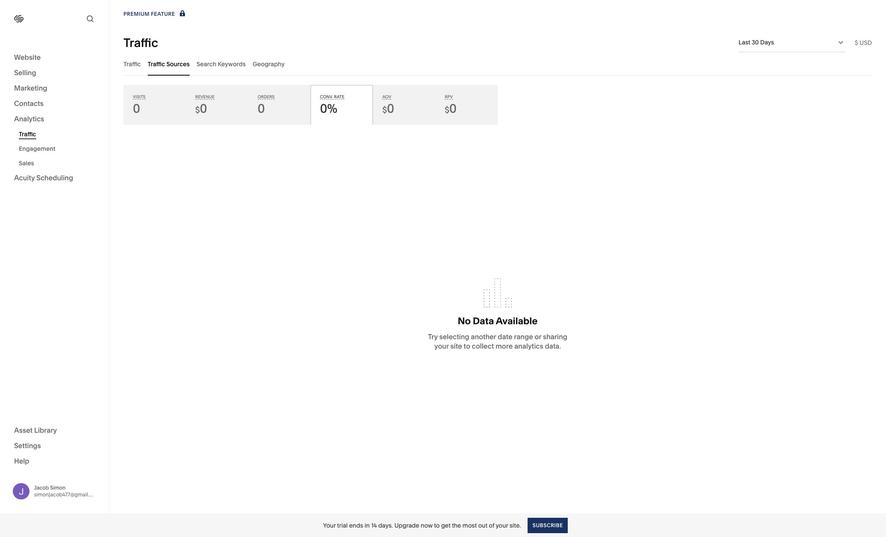 Task type: locate. For each thing, give the bounding box(es) containing it.
0 horizontal spatial to
[[434, 522, 440, 530]]

orders 0
[[258, 94, 275, 116]]

your right of
[[496, 522, 509, 530]]

help
[[14, 457, 29, 465]]

selecting
[[440, 332, 470, 341]]

$ for rpv
[[445, 105, 450, 115]]

your inside try selecting another date range or sharing your site to collect more analytics data.
[[435, 342, 449, 350]]

traffic sources
[[148, 60, 190, 68]]

0 down revenue
[[200, 101, 207, 116]]

0%
[[320, 101, 338, 116]]

0 vertical spatial to
[[464, 342, 471, 350]]

3 $ 0 from the left
[[445, 101, 457, 116]]

to left get
[[434, 522, 440, 530]]

rate
[[334, 94, 345, 99]]

last
[[739, 38, 751, 46]]

settings
[[14, 441, 41, 450]]

1 vertical spatial your
[[496, 522, 509, 530]]

try selecting another date range or sharing your site to collect more analytics data.
[[428, 332, 568, 350]]

traffic
[[124, 35, 158, 50], [124, 60, 141, 68], [148, 60, 165, 68], [19, 130, 36, 138]]

scheduling
[[36, 174, 73, 182]]

to right the site
[[464, 342, 471, 350]]

0 for rpv
[[450, 101, 457, 116]]

1 horizontal spatial to
[[464, 342, 471, 350]]

try
[[428, 332, 438, 341]]

collect
[[472, 342, 494, 350]]

0 vertical spatial your
[[435, 342, 449, 350]]

available
[[496, 315, 538, 327]]

$ down revenue
[[195, 105, 200, 115]]

2 0 from the left
[[200, 101, 207, 116]]

engagement
[[19, 145, 55, 153]]

simonjacob477@gmail.com
[[34, 492, 100, 498]]

0 for revenue
[[200, 101, 207, 116]]

3 0 from the left
[[258, 101, 265, 116]]

aov
[[383, 94, 392, 99]]

traffic left sources
[[148, 60, 165, 68]]

contacts link
[[14, 99, 95, 109]]

ends
[[349, 522, 363, 530]]

settings link
[[14, 441, 95, 451]]

$ 0 down aov
[[383, 101, 395, 116]]

engagement link
[[19, 142, 100, 156]]

0 inside orders 0
[[258, 101, 265, 116]]

last 30 days
[[739, 38, 775, 46]]

$ down rpv
[[445, 105, 450, 115]]

$ 0 down rpv
[[445, 101, 457, 116]]

$ down aov
[[383, 105, 387, 115]]

most
[[463, 522, 477, 530]]

2 horizontal spatial $ 0
[[445, 101, 457, 116]]

1 $ 0 from the left
[[195, 101, 207, 116]]

14
[[371, 522, 377, 530]]

0 down aov
[[387, 101, 395, 116]]

2 $ 0 from the left
[[383, 101, 395, 116]]

your down try
[[435, 342, 449, 350]]

tab list
[[124, 52, 873, 76]]

premium feature
[[124, 11, 175, 17]]

analytics
[[14, 115, 44, 123]]

jacob
[[34, 485, 49, 491]]

$ 0 for aov
[[383, 101, 395, 116]]

your trial ends in 14 days. upgrade now to get the most out of your site.
[[323, 522, 521, 530]]

search keywords button
[[197, 52, 246, 76]]

in
[[365, 522, 370, 530]]

your
[[435, 342, 449, 350], [496, 522, 509, 530]]

acuity scheduling link
[[14, 173, 95, 183]]

data.
[[545, 342, 562, 350]]

visits
[[133, 94, 146, 99]]

out
[[479, 522, 488, 530]]

the
[[452, 522, 461, 530]]

traffic up visits
[[124, 60, 141, 68]]

more
[[496, 342, 513, 350]]

orders
[[258, 94, 275, 99]]

$
[[855, 39, 859, 46], [195, 105, 200, 115], [383, 105, 387, 115], [445, 105, 450, 115]]

rpv
[[445, 94, 453, 99]]

traffic down analytics
[[19, 130, 36, 138]]

0 down visits
[[133, 101, 140, 116]]

1 vertical spatial to
[[434, 522, 440, 530]]

$ 0 down revenue
[[195, 101, 207, 116]]

5 0 from the left
[[450, 101, 457, 116]]

0 down rpv
[[450, 101, 457, 116]]

$ for aov
[[383, 105, 387, 115]]

data
[[473, 315, 494, 327]]

asset library link
[[14, 426, 95, 436]]

get
[[442, 522, 451, 530]]

0 for aov
[[387, 101, 395, 116]]

$ 0
[[195, 101, 207, 116], [383, 101, 395, 116], [445, 101, 457, 116]]

traffic up traffic button
[[124, 35, 158, 50]]

to
[[464, 342, 471, 350], [434, 522, 440, 530]]

or
[[535, 332, 542, 341]]

0 horizontal spatial your
[[435, 342, 449, 350]]

$ for revenue
[[195, 105, 200, 115]]

0 horizontal spatial $ 0
[[195, 101, 207, 116]]

0 down orders
[[258, 101, 265, 116]]

site
[[451, 342, 462, 350]]

to inside try selecting another date range or sharing your site to collect more analytics data.
[[464, 342, 471, 350]]

traffic inside button
[[148, 60, 165, 68]]

0
[[133, 101, 140, 116], [200, 101, 207, 116], [258, 101, 265, 116], [387, 101, 395, 116], [450, 101, 457, 116]]

conv.
[[320, 94, 333, 99]]

geography
[[253, 60, 285, 68]]

1 horizontal spatial $ 0
[[383, 101, 395, 116]]

1 0 from the left
[[133, 101, 140, 116]]

visits 0
[[133, 94, 146, 116]]

another
[[471, 332, 497, 341]]

4 0 from the left
[[387, 101, 395, 116]]



Task type: describe. For each thing, give the bounding box(es) containing it.
library
[[34, 426, 57, 435]]

1 horizontal spatial your
[[496, 522, 509, 530]]

no
[[458, 315, 471, 327]]

analytics
[[515, 342, 544, 350]]

trial
[[337, 522, 348, 530]]

conv. rate 0%
[[320, 94, 345, 116]]

acuity
[[14, 174, 35, 182]]

contacts
[[14, 99, 44, 108]]

search keywords
[[197, 60, 246, 68]]

search
[[197, 60, 217, 68]]

simon
[[50, 485, 66, 491]]

acuity scheduling
[[14, 174, 73, 182]]

site.
[[510, 522, 521, 530]]

no data available
[[458, 315, 538, 327]]

your
[[323, 522, 336, 530]]

date
[[498, 332, 513, 341]]

feature
[[151, 11, 175, 17]]

last 30 days button
[[739, 33, 846, 52]]

revenue
[[195, 94, 215, 99]]

usd
[[860, 39, 873, 46]]

sources
[[167, 60, 190, 68]]

marketing
[[14, 84, 47, 92]]

traffic sources button
[[148, 52, 190, 76]]

premium feature button
[[124, 9, 187, 19]]

asset library
[[14, 426, 57, 435]]

range
[[514, 332, 534, 341]]

sharing
[[543, 332, 568, 341]]

$ 0 for revenue
[[195, 101, 207, 116]]

$ 0 for rpv
[[445, 101, 457, 116]]

premium
[[124, 11, 150, 17]]

days.
[[379, 522, 393, 530]]

0 inside visits 0
[[133, 101, 140, 116]]

selling
[[14, 68, 36, 77]]

subscribe
[[533, 522, 563, 529]]

traffic button
[[124, 52, 141, 76]]

jacob simon simonjacob477@gmail.com
[[34, 485, 100, 498]]

now
[[421, 522, 433, 530]]

marketing link
[[14, 83, 95, 94]]

website
[[14, 53, 41, 62]]

selling link
[[14, 68, 95, 78]]

keywords
[[218, 60, 246, 68]]

upgrade
[[395, 522, 420, 530]]

$ usd
[[855, 39, 873, 46]]

days
[[761, 38, 775, 46]]

$ left usd
[[855, 39, 859, 46]]

analytics link
[[14, 114, 95, 124]]

website link
[[14, 53, 95, 63]]

30
[[752, 38, 759, 46]]

sales link
[[19, 156, 100, 171]]

help link
[[14, 456, 29, 466]]

sales
[[19, 159, 34, 167]]

geography button
[[253, 52, 285, 76]]

subscribe button
[[528, 518, 568, 533]]

of
[[489, 522, 495, 530]]

asset
[[14, 426, 33, 435]]

tab list containing traffic
[[124, 52, 873, 76]]

traffic link
[[19, 127, 100, 142]]



Task type: vqa. For each thing, say whether or not it's contained in the screenshot.
Search Keywords
yes



